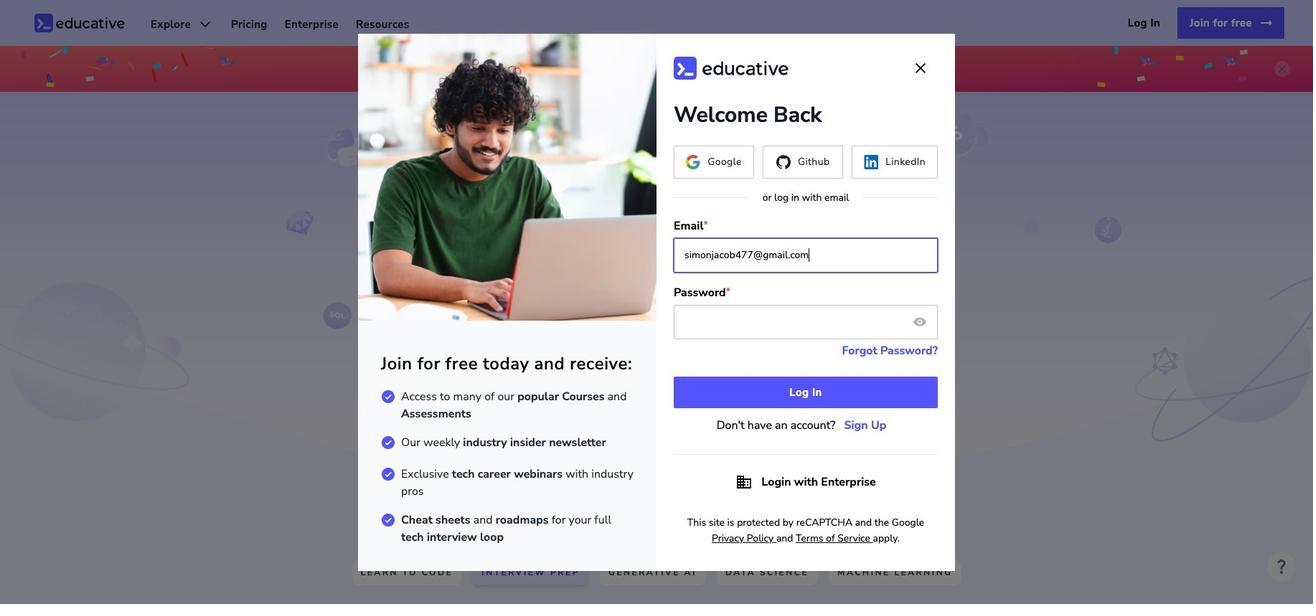 Task type: vqa. For each thing, say whether or not it's contained in the screenshot.
Please enter OTP character number 3 text box
no



Task type: locate. For each thing, give the bounding box(es) containing it.
show password image
[[914, 317, 928, 327]]

None email field
[[675, 239, 938, 272]]

None password field
[[675, 305, 905, 338]]

right image
[[1258, 14, 1276, 32]]



Task type: describe. For each thing, give the bounding box(es) containing it.
What would you like to learn? e.g. Python, React, System Design, Kubernetes search field
[[395, 230, 866, 269]]

signup promotional image image
[[358, 33, 657, 321]]



